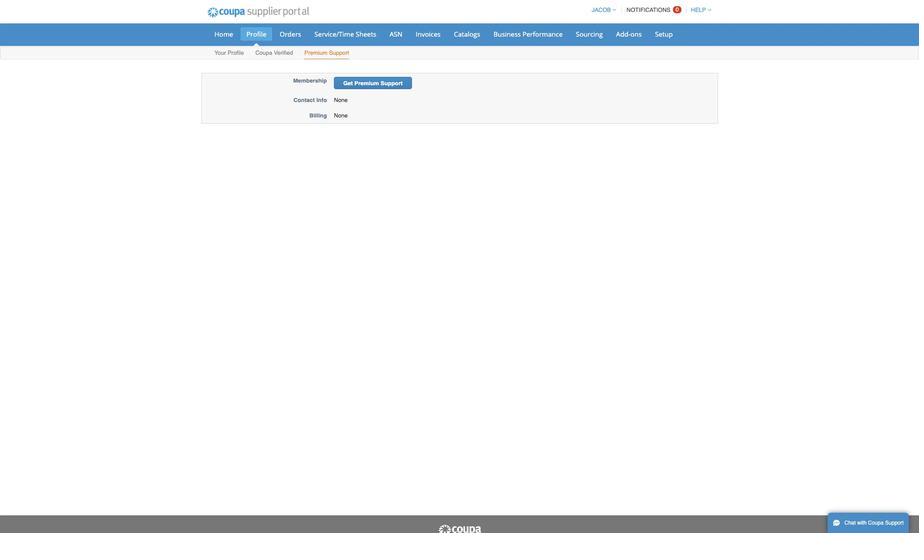 Task type: vqa. For each thing, say whether or not it's contained in the screenshot.
the middle Support
yes



Task type: describe. For each thing, give the bounding box(es) containing it.
get
[[344, 80, 353, 87]]

coupa verified
[[256, 50, 293, 56]]

none for contact info
[[334, 97, 348, 103]]

profile link
[[241, 27, 272, 41]]

contact info
[[294, 97, 327, 103]]

coupa verified link
[[255, 48, 294, 59]]

ons
[[631, 30, 642, 38]]

0
[[676, 6, 679, 13]]

0 vertical spatial coupa
[[256, 50, 272, 56]]

chat with coupa support button
[[828, 513, 910, 534]]

service/time sheets link
[[309, 27, 382, 41]]

notifications 0
[[627, 6, 679, 13]]

1 vertical spatial coupa supplier portal image
[[438, 525, 482, 534]]

catalogs
[[454, 30, 481, 38]]

info
[[317, 97, 327, 103]]

jacob
[[592, 7, 611, 13]]

coupa inside 'button'
[[869, 520, 885, 526]]

none for billing
[[334, 112, 348, 119]]

sourcing link
[[571, 27, 609, 41]]

add-ons link
[[611, 27, 648, 41]]

billing
[[310, 112, 327, 119]]

chat with coupa support
[[845, 520, 905, 526]]

add-
[[617, 30, 631, 38]]

add-ons
[[617, 30, 642, 38]]

service/time sheets
[[315, 30, 377, 38]]

setup link
[[650, 27, 679, 41]]

verified
[[274, 50, 293, 56]]

catalogs link
[[449, 27, 486, 41]]

with
[[858, 520, 867, 526]]

help
[[692, 7, 707, 13]]

service/time
[[315, 30, 354, 38]]

help link
[[688, 7, 712, 13]]

business
[[494, 30, 521, 38]]

sheets
[[356, 30, 377, 38]]

get premium support button
[[334, 77, 412, 89]]

performance
[[523, 30, 563, 38]]

jacob link
[[588, 7, 617, 13]]

profile inside profile link
[[247, 30, 267, 38]]



Task type: locate. For each thing, give the bounding box(es) containing it.
home link
[[209, 27, 239, 41]]

sourcing
[[576, 30, 603, 38]]

0 horizontal spatial premium
[[305, 50, 328, 56]]

orders link
[[274, 27, 307, 41]]

1 vertical spatial premium
[[355, 80, 379, 87]]

support for chat
[[886, 520, 905, 526]]

invoices
[[416, 30, 441, 38]]

support inside membership get premium support
[[381, 80, 403, 87]]

coupa left verified
[[256, 50, 272, 56]]

premium
[[305, 50, 328, 56], [355, 80, 379, 87]]

1 horizontal spatial support
[[381, 80, 403, 87]]

profile up coupa verified
[[247, 30, 267, 38]]

membership get premium support
[[293, 77, 403, 87]]

2 horizontal spatial support
[[886, 520, 905, 526]]

navigation
[[588, 1, 712, 19]]

support
[[329, 50, 349, 56], [381, 80, 403, 87], [886, 520, 905, 526]]

0 horizontal spatial coupa
[[256, 50, 272, 56]]

1 vertical spatial none
[[334, 112, 348, 119]]

profile
[[247, 30, 267, 38], [228, 50, 244, 56]]

none right "billing"
[[334, 112, 348, 119]]

1 vertical spatial coupa
[[869, 520, 885, 526]]

0 vertical spatial profile
[[247, 30, 267, 38]]

orders
[[280, 30, 301, 38]]

none
[[334, 97, 348, 103], [334, 112, 348, 119]]

premium right get
[[355, 80, 379, 87]]

support right with on the right of page
[[886, 520, 905, 526]]

coupa
[[256, 50, 272, 56], [869, 520, 885, 526]]

premium down service/time
[[305, 50, 328, 56]]

profile right your
[[228, 50, 244, 56]]

support inside 'button'
[[886, 520, 905, 526]]

setup
[[656, 30, 673, 38]]

membership
[[293, 77, 327, 84]]

0 horizontal spatial coupa supplier portal image
[[201, 1, 315, 23]]

1 horizontal spatial coupa supplier portal image
[[438, 525, 482, 534]]

chat
[[845, 520, 857, 526]]

1 none from the top
[[334, 97, 348, 103]]

1 vertical spatial profile
[[228, 50, 244, 56]]

1 horizontal spatial coupa
[[869, 520, 885, 526]]

premium support
[[305, 50, 349, 56]]

coupa supplier portal image
[[201, 1, 315, 23], [438, 525, 482, 534]]

support right get
[[381, 80, 403, 87]]

your profile
[[215, 50, 244, 56]]

0 horizontal spatial support
[[329, 50, 349, 56]]

0 vertical spatial support
[[329, 50, 349, 56]]

1 horizontal spatial profile
[[247, 30, 267, 38]]

0 horizontal spatial profile
[[228, 50, 244, 56]]

0 vertical spatial premium
[[305, 50, 328, 56]]

coupa right with on the right of page
[[869, 520, 885, 526]]

support for membership
[[381, 80, 403, 87]]

invoices link
[[410, 27, 447, 41]]

none down get
[[334, 97, 348, 103]]

premium support link
[[304, 48, 350, 59]]

business performance link
[[488, 27, 569, 41]]

navigation containing notifications 0
[[588, 1, 712, 19]]

2 none from the top
[[334, 112, 348, 119]]

contact
[[294, 97, 315, 103]]

2 vertical spatial support
[[886, 520, 905, 526]]

premium inside membership get premium support
[[355, 80, 379, 87]]

your
[[215, 50, 226, 56]]

notifications
[[627, 7, 671, 13]]

asn link
[[384, 27, 409, 41]]

asn
[[390, 30, 403, 38]]

business performance
[[494, 30, 563, 38]]

profile inside 'your profile' link
[[228, 50, 244, 56]]

your profile link
[[214, 48, 245, 59]]

1 vertical spatial support
[[381, 80, 403, 87]]

home
[[215, 30, 233, 38]]

support down service/time
[[329, 50, 349, 56]]

0 vertical spatial none
[[334, 97, 348, 103]]

1 horizontal spatial premium
[[355, 80, 379, 87]]

0 vertical spatial coupa supplier portal image
[[201, 1, 315, 23]]



